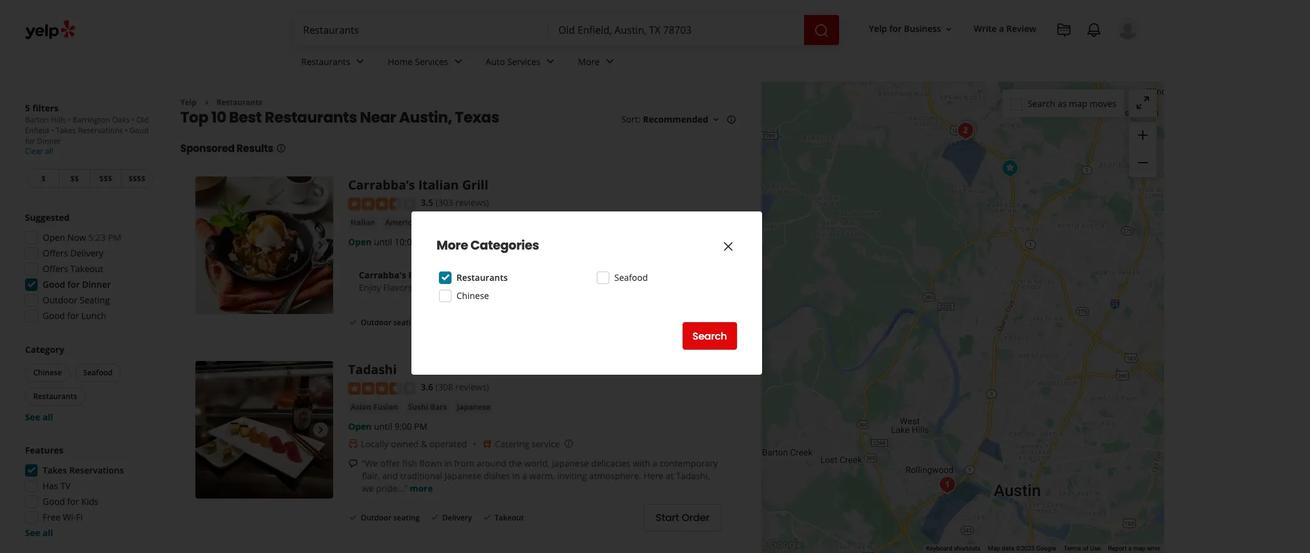 Task type: describe. For each thing, give the bounding box(es) containing it.
free wi-fi
[[43, 512, 83, 524]]

texas
[[455, 107, 499, 128]]

carrabba's italian grill image
[[195, 177, 333, 315]]

italian button
[[348, 217, 378, 229]]

google image
[[765, 537, 806, 554]]

16 chevron right v2 image
[[202, 98, 212, 108]]

search button
[[683, 323, 737, 350]]

has tv
[[43, 480, 70, 492]]

good for kids
[[43, 496, 99, 508]]

offers for offers delivery
[[43, 247, 68, 259]]

japanese link
[[454, 401, 493, 414]]

notifications image
[[1087, 23, 1102, 38]]

see all button for category
[[25, 412, 53, 423]]

fusion
[[373, 402, 398, 413]]

restaurants inside restaurants button
[[33, 392, 77, 402]]

our
[[463, 282, 478, 294]]

24 chevron down v2 image for more
[[602, 54, 617, 69]]

asian
[[351, 402, 372, 413]]

9:00
[[395, 421, 412, 433]]

sponsored
[[180, 142, 235, 156]]

we
[[362, 483, 374, 495]]

open now 5:23 pm
[[43, 232, 121, 244]]

2 vertical spatial outdoor
[[361, 513, 392, 524]]

2 vertical spatial japanese
[[445, 470, 482, 482]]

search image
[[814, 23, 829, 38]]

locally owned & operated
[[361, 438, 467, 450]]

close image
[[721, 239, 736, 254]]

see for features
[[25, 527, 40, 539]]

1 vertical spatial restaurants link
[[217, 97, 262, 108]]

start order link
[[644, 505, 722, 532]]

1 vertical spatial reservations
[[69, 465, 124, 477]]

use
[[1090, 546, 1101, 553]]

features
[[25, 445, 63, 457]]

see all for category
[[25, 412, 53, 423]]

search for search as map moves
[[1028, 97, 1056, 109]]

takes inside group
[[43, 465, 67, 477]]

0 vertical spatial all
[[45, 146, 53, 157]]

italian inside button
[[351, 217, 375, 228]]

carrabba's italian grill image
[[998, 156, 1023, 181]]

1 vertical spatial takeout
[[495, 513, 524, 524]]

chinese inside more categories 'dialog'
[[457, 290, 489, 302]]

slideshow element for carrabba's italian grill
[[195, 177, 333, 315]]

$$$$ button
[[121, 169, 153, 189]]

1 outdoor seating from the top
[[361, 317, 420, 328]]

until for carrabba's italian grill
[[374, 236, 392, 248]]

3.5
[[421, 197, 433, 209]]

write a review
[[974, 23, 1037, 35]]

next image for carrabba's italian grill
[[313, 238, 328, 253]]

for down barton
[[25, 136, 35, 147]]

carrabba's italian grill
[[348, 177, 489, 194]]

slideshow element for tadashi
[[195, 362, 333, 499]]

shortcuts
[[954, 546, 981, 553]]

contemporary
[[660, 458, 718, 470]]

(308
[[436, 382, 453, 394]]

with
[[441, 282, 460, 294]]

until for tadashi
[[374, 421, 392, 433]]

carrabba's
[[348, 177, 415, 194]]

near
[[360, 107, 396, 128]]

around
[[477, 458, 507, 470]]

chinese button
[[25, 364, 70, 383]]

yelp link
[[180, 97, 197, 108]]

see all for features
[[25, 527, 53, 539]]

2 outdoor seating from the top
[[361, 513, 420, 524]]

old
[[136, 115, 149, 125]]

salt traders zilker image
[[935, 473, 960, 498]]

1 horizontal spatial restaurants link
[[291, 45, 378, 81]]

data
[[1002, 546, 1015, 553]]

error
[[1148, 546, 1161, 553]]

at
[[666, 470, 674, 482]]

yelp for yelp link
[[180, 97, 197, 108]]

barrington
[[73, 115, 110, 125]]

tadashi image
[[195, 362, 333, 499]]

good down outdoor seating
[[43, 310, 65, 322]]

kids
[[81, 496, 99, 508]]

1 horizontal spatial of
[[1083, 546, 1089, 553]]

himalaya kosheli image
[[955, 117, 980, 143]]

review
[[1007, 23, 1037, 35]]

american
[[385, 217, 421, 228]]

american (traditional) link
[[383, 217, 472, 229]]

italian link
[[348, 217, 378, 229]]

pm for tadashi
[[414, 421, 427, 433]]

hills
[[51, 115, 66, 125]]

10:00
[[395, 236, 417, 248]]

free
[[43, 512, 61, 524]]

24 chevron down v2 image for restaurants
[[353, 54, 368, 69]]

0 vertical spatial takes
[[56, 125, 76, 136]]

filters
[[32, 102, 58, 114]]

top
[[180, 107, 208, 128]]

as
[[1058, 97, 1067, 109]]

from
[[454, 458, 474, 470]]

24 chevron down v2 image for home services
[[451, 54, 466, 69]]

24 chevron down v2 image for auto services
[[543, 54, 558, 69]]

0 vertical spatial good for dinner
[[25, 125, 149, 147]]

fat dragon image
[[953, 118, 978, 143]]

sushi bars button
[[406, 401, 449, 414]]

offer
[[380, 458, 400, 470]]

has
[[43, 480, 58, 492]]

carrabba's italian grill link
[[348, 177, 489, 194]]

home services
[[388, 55, 448, 67]]

owned
[[391, 438, 419, 450]]

austin,
[[399, 107, 452, 128]]

projects image
[[1057, 23, 1072, 38]]

1 16 checkmark v2 image from the top
[[348, 317, 358, 327]]

3.6 star rating image
[[348, 383, 416, 395]]

restaurants right the 16 chevron right v2 icon
[[217, 97, 262, 108]]

sushi bars link
[[406, 401, 449, 414]]

1 vertical spatial good for dinner
[[43, 279, 111, 291]]

camino real restaurant image
[[955, 118, 980, 143]]

5 filters
[[25, 102, 58, 114]]

new
[[481, 282, 499, 294]]

1 vertical spatial fall
[[425, 282, 439, 294]]

pride…"
[[376, 483, 408, 495]]

a right report
[[1129, 546, 1132, 553]]

pm right 5:23
[[108, 232, 121, 244]]

a inside write a review link
[[999, 23, 1004, 35]]

previous image
[[200, 238, 215, 253]]

10
[[211, 107, 226, 128]]

group containing suggested
[[21, 212, 155, 326]]

good down offers takeout
[[43, 279, 65, 291]]

3.5 star rating image
[[348, 198, 416, 210]]

oaks
[[112, 115, 130, 125]]

zoom out image
[[1136, 155, 1151, 171]]

bars
[[430, 402, 447, 413]]

asian fusion link
[[348, 401, 401, 414]]

user actions element
[[859, 16, 1157, 93]]

enfield
[[25, 125, 49, 136]]

seafood inside more categories 'dialog'
[[615, 272, 648, 284]]

report
[[1109, 546, 1127, 553]]

16 checkmark v2 image for delivery
[[430, 513, 440, 523]]

more categories
[[437, 237, 539, 254]]

traditional
[[400, 470, 443, 482]]

see all button for features
[[25, 527, 53, 539]]

previous image
[[200, 423, 215, 438]]

top 10 best restaurants near austin, texas
[[180, 107, 499, 128]]

0 horizontal spatial takeout
[[70, 263, 103, 275]]

open down suggested
[[43, 232, 65, 244]]

$$$$
[[128, 174, 146, 184]]

write
[[974, 23, 997, 35]]

sponsored results
[[180, 142, 273, 156]]

map region
[[713, 0, 1194, 554]]

5:23
[[88, 232, 106, 244]]

tadashi,
[[676, 470, 710, 482]]

google
[[1037, 546, 1056, 553]]

for down outdoor seating
[[67, 310, 79, 322]]

0 vertical spatial italian
[[418, 177, 459, 194]]

16 speech v2 image
[[348, 459, 358, 469]]

report a map error
[[1109, 546, 1161, 553]]

keyboard shortcuts button
[[926, 545, 981, 554]]

suggested
[[25, 212, 70, 224]]

more
[[410, 483, 433, 495]]

$ button
[[28, 169, 59, 189]]

sushi
[[408, 402, 428, 413]]

more categories dialog
[[0, 0, 1311, 554]]

offers for offers takeout
[[43, 263, 68, 275]]

16 info v2 image
[[276, 144, 286, 154]]

16 checkmark v2 image for takeout
[[482, 513, 492, 523]]



Task type: locate. For each thing, give the bounding box(es) containing it.
search as map moves
[[1028, 97, 1117, 109]]

category
[[25, 344, 64, 356]]

italian down 3.5 star rating image at the left top of page
[[351, 217, 375, 228]]

see all
[[25, 412, 53, 423], [25, 527, 53, 539]]

delivery down from
[[442, 513, 472, 524]]

a right write
[[999, 23, 1004, 35]]

the
[[509, 458, 522, 470]]

2 16 checkmark v2 image from the top
[[348, 513, 358, 523]]

pm right 9:00
[[414, 421, 427, 433]]

good inside good for dinner
[[130, 125, 149, 136]]

1 vertical spatial see
[[25, 527, 40, 539]]

dinner
[[37, 136, 61, 147], [82, 279, 111, 291]]

a left warm, at bottom
[[522, 470, 527, 482]]

seating down more link
[[394, 513, 420, 524]]

flown
[[420, 458, 442, 470]]

reviews) down grill
[[456, 197, 489, 209]]

offers up offers takeout
[[43, 247, 68, 259]]

0 horizontal spatial map
[[1069, 97, 1088, 109]]

24 chevron down v2 image
[[353, 54, 368, 69], [451, 54, 466, 69], [543, 54, 558, 69], [602, 54, 617, 69]]

2 16 checkmark v2 image from the left
[[482, 513, 492, 523]]

in left from
[[444, 458, 452, 470]]

japanese down from
[[445, 470, 482, 482]]

restaurants link up top 10 best restaurants near austin, texas
[[291, 45, 378, 81]]

2 next image from the top
[[313, 423, 328, 438]]

all down free
[[43, 527, 53, 539]]

1 horizontal spatial map
[[1134, 546, 1146, 553]]

1 seating from the top
[[394, 317, 420, 328]]

for down offers takeout
[[67, 279, 80, 291]]

restaurants down more categories
[[457, 272, 508, 284]]

outdoor seating down flavors
[[361, 317, 420, 328]]

1 vertical spatial yelp
[[180, 97, 197, 108]]

more for more categories
[[437, 237, 468, 254]]

1 see all from the top
[[25, 412, 53, 423]]

expand map image
[[1136, 95, 1151, 110]]

24 chevron down v2 image inside "home services" link
[[451, 54, 466, 69]]

0 vertical spatial chinese
[[457, 290, 489, 302]]

more inside business categories "element"
[[578, 55, 600, 67]]

0 horizontal spatial chinese
[[33, 368, 62, 378]]

group containing features
[[21, 445, 155, 540]]

in
[[444, 458, 452, 470], [512, 470, 520, 482]]

map
[[988, 546, 1001, 553]]

all down restaurants button
[[43, 412, 53, 423]]

all for category
[[43, 412, 53, 423]]

outdoor seating down pride…"
[[361, 513, 420, 524]]

24 chevron down v2 image inside more link
[[602, 54, 617, 69]]

sort:
[[622, 114, 641, 126]]

map right as
[[1069, 97, 1088, 109]]

0 vertical spatial seafood
[[615, 272, 648, 284]]

auto services link
[[476, 45, 568, 81]]

2 until from the top
[[374, 421, 392, 433]]

of left the use
[[1083, 546, 1089, 553]]

japanese inside button
[[457, 402, 491, 413]]

1 horizontal spatial yelp
[[869, 23, 887, 35]]

clear all
[[25, 146, 53, 157]]

fall up flavors
[[408, 269, 424, 281]]

1 horizontal spatial fall
[[425, 282, 439, 294]]

2 slideshow element from the top
[[195, 362, 333, 499]]

until
[[374, 236, 392, 248], [374, 421, 392, 433]]

2 offers from the top
[[43, 263, 68, 275]]

asian fusion button
[[348, 401, 401, 414]]

in down the
[[512, 470, 520, 482]]

atmosphere.
[[589, 470, 642, 482]]

barton
[[25, 115, 49, 125]]

1 until from the top
[[374, 236, 392, 248]]

0 vertical spatial reservations
[[78, 125, 123, 136]]

catering service
[[495, 438, 560, 450]]

1 vertical spatial of
[[1083, 546, 1089, 553]]

16 checkmark v2 image up tadashi
[[348, 317, 358, 327]]

None search field
[[293, 15, 842, 45]]

offers down offers delivery
[[43, 263, 68, 275]]

grill
[[462, 177, 489, 194]]

3.6
[[421, 382, 433, 394]]

yelp inside button
[[869, 23, 887, 35]]

(303
[[436, 197, 453, 209]]

services for home services
[[415, 55, 448, 67]]

0 vertical spatial dinner
[[37, 136, 61, 147]]

4 24 chevron down v2 image from the left
[[602, 54, 617, 69]]

carrabba's
[[359, 269, 406, 281]]

map for moves
[[1069, 97, 1088, 109]]

good for lunch
[[43, 310, 106, 322]]

1 horizontal spatial chinese
[[457, 290, 489, 302]]

16 info v2 image
[[727, 115, 737, 125]]

1 vertical spatial italian
[[351, 217, 375, 228]]

1 vertical spatial search
[[693, 329, 727, 344]]

1 vertical spatial all
[[43, 412, 53, 423]]

2 vertical spatial all
[[43, 527, 53, 539]]

american (traditional) button
[[383, 217, 472, 229]]

world,
[[525, 458, 550, 470]]

seafood
[[615, 272, 648, 284], [83, 368, 113, 378]]

1 horizontal spatial more
[[578, 55, 600, 67]]

3 24 chevron down v2 image from the left
[[543, 54, 558, 69]]

inviting
[[557, 470, 587, 482]]

open
[[43, 232, 65, 244], [348, 236, 372, 248], [348, 421, 372, 433]]

open for carrabba's italian grill
[[348, 236, 372, 248]]

write a review link
[[969, 18, 1042, 40]]

pm down american (traditional) button
[[419, 236, 433, 248]]

dinner inside group
[[82, 279, 111, 291]]

restaurants link right the 16 chevron right v2 icon
[[217, 97, 262, 108]]

see all button down restaurants button
[[25, 412, 53, 423]]

$$ button
[[59, 169, 90, 189]]

asia cafe image
[[955, 117, 980, 143]]

1 vertical spatial slideshow element
[[195, 362, 333, 499]]

sushi bars
[[408, 402, 447, 413]]

• takes reservations •
[[49, 125, 130, 136]]

0 vertical spatial seating
[[394, 317, 420, 328]]

services right home
[[415, 55, 448, 67]]

1 vertical spatial in
[[512, 470, 520, 482]]

order
[[682, 511, 710, 526]]

1 vertical spatial delivery
[[442, 513, 472, 524]]

0 horizontal spatial delivery
[[70, 247, 103, 259]]

japanese button
[[454, 401, 493, 414]]

restaurants up 16 info v2 image
[[265, 107, 357, 128]]

24 chevron down v2 image inside the auto services link
[[543, 54, 558, 69]]

1 horizontal spatial 16 checkmark v2 image
[[482, 513, 492, 523]]

1 vertical spatial 16 checkmark v2 image
[[348, 513, 358, 523]]

16 checkmark v2 image
[[430, 513, 440, 523], [482, 513, 492, 523]]

carrabba's fall menu enjoy flavors of fall with our new specials!
[[359, 269, 536, 294]]

reviews) for tadashi
[[456, 382, 489, 394]]

1 horizontal spatial dinner
[[82, 279, 111, 291]]

seafood button
[[75, 364, 121, 383]]

2 services from the left
[[507, 55, 541, 67]]

see all down free
[[25, 527, 53, 539]]

1 vertical spatial outdoor seating
[[361, 513, 420, 524]]

5
[[25, 102, 30, 114]]

yelp left 'business'
[[869, 23, 887, 35]]

2 reviews) from the top
[[456, 382, 489, 394]]

0 vertical spatial 16 checkmark v2 image
[[348, 317, 358, 327]]

0 vertical spatial slideshow element
[[195, 177, 333, 315]]

start
[[656, 511, 679, 526]]

2 see all button from the top
[[25, 527, 53, 539]]

all right clear
[[45, 146, 53, 157]]

&
[[421, 438, 427, 450]]

2 see from the top
[[25, 527, 40, 539]]

home
[[388, 55, 413, 67]]

more inside 'dialog'
[[437, 237, 468, 254]]

keyboard shortcuts
[[926, 546, 981, 553]]

map
[[1069, 97, 1088, 109], [1134, 546, 1146, 553]]

offers delivery
[[43, 247, 103, 259]]

for inside button
[[890, 23, 902, 35]]

16 checkmark v2 image down dishes
[[482, 513, 492, 523]]

0 horizontal spatial of
[[415, 282, 423, 294]]

for
[[890, 23, 902, 35], [25, 136, 35, 147], [67, 279, 80, 291], [67, 310, 79, 322], [67, 496, 79, 508]]

open down the italian 'link'
[[348, 236, 372, 248]]

reviews) for carrabba's italian grill
[[456, 197, 489, 209]]

0 vertical spatial outdoor seating
[[361, 317, 420, 328]]

seating down flavors
[[394, 317, 420, 328]]

1 reviews) from the top
[[456, 197, 489, 209]]

all for features
[[43, 527, 53, 539]]

results
[[237, 142, 273, 156]]

info icon image
[[564, 439, 574, 449], [564, 439, 574, 449]]

0 vertical spatial yelp
[[869, 23, 887, 35]]

search for search
[[693, 329, 727, 344]]

0 horizontal spatial restaurants link
[[217, 97, 262, 108]]

$$$
[[99, 174, 112, 184]]

operated
[[430, 438, 467, 450]]

0 vertical spatial see all button
[[25, 412, 53, 423]]

0 vertical spatial more
[[578, 55, 600, 67]]

0 vertical spatial of
[[415, 282, 423, 294]]

map left error
[[1134, 546, 1146, 553]]

clear
[[25, 146, 43, 157]]

1 see all button from the top
[[25, 412, 53, 423]]

warm,
[[530, 470, 555, 482]]

old enfield
[[25, 115, 149, 136]]

open until 10:00 pm
[[348, 236, 433, 248]]

dinner up seating
[[82, 279, 111, 291]]

0 vertical spatial reviews)
[[456, 197, 489, 209]]

1 slideshow element from the top
[[195, 177, 333, 315]]

©2023
[[1016, 546, 1035, 553]]

0 vertical spatial fall
[[408, 269, 424, 281]]

seating for first 16 checkmark v2 icon from the top of the page
[[394, 317, 420, 328]]

restaurants up top 10 best restaurants near austin, texas
[[301, 55, 350, 67]]

1 services from the left
[[415, 55, 448, 67]]

0 vertical spatial search
[[1028, 97, 1056, 109]]

good up $$$$
[[130, 125, 149, 136]]

3.6 (308 reviews)
[[421, 382, 489, 394]]

1 horizontal spatial italian
[[418, 177, 459, 194]]

1 vertical spatial seafood
[[83, 368, 113, 378]]

1 horizontal spatial delivery
[[442, 513, 472, 524]]

dinner down hills at the top left
[[37, 136, 61, 147]]

for up wi-
[[67, 496, 79, 508]]

flair,
[[362, 470, 380, 482]]

delivery down 'open now 5:23 pm'
[[70, 247, 103, 259]]

next image
[[313, 238, 328, 253], [313, 423, 328, 438]]

see all down restaurants button
[[25, 412, 53, 423]]

barton hills • barrington oaks •
[[25, 115, 136, 125]]

open until 9:00 pm
[[348, 421, 427, 433]]

a up here on the bottom
[[653, 458, 658, 470]]

catering
[[495, 438, 529, 450]]

1 horizontal spatial seafood
[[615, 272, 648, 284]]

of inside carrabba's fall menu enjoy flavors of fall with our new specials!
[[415, 282, 423, 294]]

search inside button
[[693, 329, 727, 344]]

0 horizontal spatial dinner
[[37, 136, 61, 147]]

restaurants inside more categories 'dialog'
[[457, 272, 508, 284]]

japanese up inviting
[[552, 458, 589, 470]]

outdoor seating
[[43, 294, 110, 306]]

takes
[[56, 125, 76, 136], [43, 465, 67, 477]]

takeout
[[70, 263, 103, 275], [495, 513, 524, 524]]

lunch
[[81, 310, 106, 322]]

16 locally owned v2 image
[[348, 439, 358, 449]]

1 vertical spatial next image
[[313, 423, 328, 438]]

map for error
[[1134, 546, 1146, 553]]

more for more
[[578, 55, 600, 67]]

keyboard
[[926, 546, 953, 553]]

16 checkmark v2 image down more link
[[430, 513, 440, 523]]

0 vertical spatial until
[[374, 236, 392, 248]]

fall down menu
[[425, 282, 439, 294]]

open for tadashi
[[348, 421, 372, 433]]

0 vertical spatial in
[[444, 458, 452, 470]]

1 vertical spatial chinese
[[33, 368, 62, 378]]

zoom in image
[[1136, 128, 1151, 143]]

yelp for business button
[[864, 18, 959, 40]]

1 vertical spatial takes
[[43, 465, 67, 477]]

3.5 (303 reviews)
[[421, 197, 489, 209]]

next image for tadashi
[[313, 423, 328, 438]]

1 vertical spatial see all button
[[25, 527, 53, 539]]

services right auto
[[507, 55, 541, 67]]

see for category
[[25, 412, 40, 423]]

1 vertical spatial until
[[374, 421, 392, 433]]

services for auto services
[[507, 55, 541, 67]]

16 catering v2 image
[[482, 439, 492, 449]]

2 see all from the top
[[25, 527, 53, 539]]

0 horizontal spatial search
[[693, 329, 727, 344]]

1 next image from the top
[[313, 238, 328, 253]]

good up free
[[43, 496, 65, 508]]

0 vertical spatial see all
[[25, 412, 53, 423]]

start order
[[656, 511, 710, 526]]

1 vertical spatial seating
[[394, 513, 420, 524]]

0 horizontal spatial services
[[415, 55, 448, 67]]

slideshow element
[[195, 177, 333, 315], [195, 362, 333, 499]]

group
[[1129, 122, 1157, 177], [21, 212, 155, 326], [23, 344, 155, 424], [21, 445, 155, 540]]

locally
[[361, 438, 389, 450]]

0 vertical spatial see
[[25, 412, 40, 423]]

0 horizontal spatial yelp
[[180, 97, 197, 108]]

0 horizontal spatial fall
[[408, 269, 424, 281]]

1 horizontal spatial takeout
[[495, 513, 524, 524]]

tadashi
[[348, 362, 397, 379]]

0 horizontal spatial 16 checkmark v2 image
[[430, 513, 440, 523]]

takeout down offers delivery
[[70, 263, 103, 275]]

$
[[41, 174, 46, 184]]

takeout down dishes
[[495, 513, 524, 524]]

0 horizontal spatial more
[[437, 237, 468, 254]]

until up the locally
[[374, 421, 392, 433]]

outdoor down we
[[361, 513, 392, 524]]

group containing category
[[23, 344, 155, 424]]

business categories element
[[291, 45, 1139, 81]]

1 see from the top
[[25, 412, 40, 423]]

0 vertical spatial map
[[1069, 97, 1088, 109]]

0 horizontal spatial in
[[444, 458, 452, 470]]

delivery inside group
[[70, 247, 103, 259]]

see all button down free
[[25, 527, 53, 539]]

2 seating from the top
[[394, 513, 420, 524]]

0 vertical spatial restaurants link
[[291, 45, 378, 81]]

japanese down 3.6 (308 reviews)
[[457, 402, 491, 413]]

outdoor up good for lunch
[[43, 294, 77, 306]]

restaurants inside restaurants link
[[301, 55, 350, 67]]

seating for second 16 checkmark v2 icon from the top
[[394, 513, 420, 524]]

of right flavors
[[415, 282, 423, 294]]

dinner inside good for dinner
[[37, 136, 61, 147]]

16 chevron down v2 image
[[944, 24, 954, 34]]

chinese inside button
[[33, 368, 62, 378]]

0 vertical spatial takeout
[[70, 263, 103, 275]]

0 vertical spatial offers
[[43, 247, 68, 259]]

american (traditional)
[[385, 217, 470, 228]]

0 vertical spatial japanese
[[457, 402, 491, 413]]

0 vertical spatial delivery
[[70, 247, 103, 259]]

1 offers from the top
[[43, 247, 68, 259]]

restaurants down "chinese" button
[[33, 392, 77, 402]]

0 horizontal spatial italian
[[351, 217, 375, 228]]

open up 16 locally owned v2 image
[[348, 421, 372, 433]]

1 vertical spatial outdoor
[[361, 317, 392, 328]]

1 vertical spatial offers
[[43, 263, 68, 275]]

"we
[[362, 458, 378, 470]]

1 horizontal spatial search
[[1028, 97, 1056, 109]]

more link
[[410, 483, 433, 495]]

seafood inside button
[[83, 368, 113, 378]]

1 vertical spatial japanese
[[552, 458, 589, 470]]

24 chevron down v2 image inside restaurants link
[[353, 54, 368, 69]]

1 24 chevron down v2 image from the left
[[353, 54, 368, 69]]

1 vertical spatial see all
[[25, 527, 53, 539]]

enjoy
[[359, 282, 381, 294]]

outdoor down enjoy
[[361, 317, 392, 328]]

16 checkmark v2 image
[[348, 317, 358, 327], [348, 513, 358, 523]]

1 16 checkmark v2 image from the left
[[430, 513, 440, 523]]

restaurants link
[[291, 45, 378, 81], [217, 97, 262, 108]]

pm
[[108, 232, 121, 244], [419, 236, 433, 248], [414, 421, 427, 433]]

yelp left the 16 chevron right v2 icon
[[180, 97, 197, 108]]

$$$ button
[[90, 169, 121, 189]]

until left 10:00
[[374, 236, 392, 248]]

yelp for yelp for business
[[869, 23, 887, 35]]

reviews) up japanese link
[[456, 382, 489, 394]]

2 24 chevron down v2 image from the left
[[451, 54, 466, 69]]

pm for carrabba's italian grill
[[419, 236, 433, 248]]

1 vertical spatial map
[[1134, 546, 1146, 553]]

for left 'business'
[[890, 23, 902, 35]]

0 vertical spatial outdoor
[[43, 294, 77, 306]]

italian up (303
[[418, 177, 459, 194]]

yelp for business
[[869, 23, 941, 35]]

1 horizontal spatial services
[[507, 55, 541, 67]]

1 horizontal spatial in
[[512, 470, 520, 482]]

1 vertical spatial more
[[437, 237, 468, 254]]

1 vertical spatial dinner
[[82, 279, 111, 291]]

business
[[904, 23, 941, 35]]

offers takeout
[[43, 263, 103, 275]]

0 vertical spatial next image
[[313, 238, 328, 253]]

1 vertical spatial reviews)
[[456, 382, 489, 394]]

0 horizontal spatial seafood
[[83, 368, 113, 378]]

16 checkmark v2 image down 16 speech v2 icon
[[348, 513, 358, 523]]



Task type: vqa. For each thing, say whether or not it's contained in the screenshot.
the Sign
no



